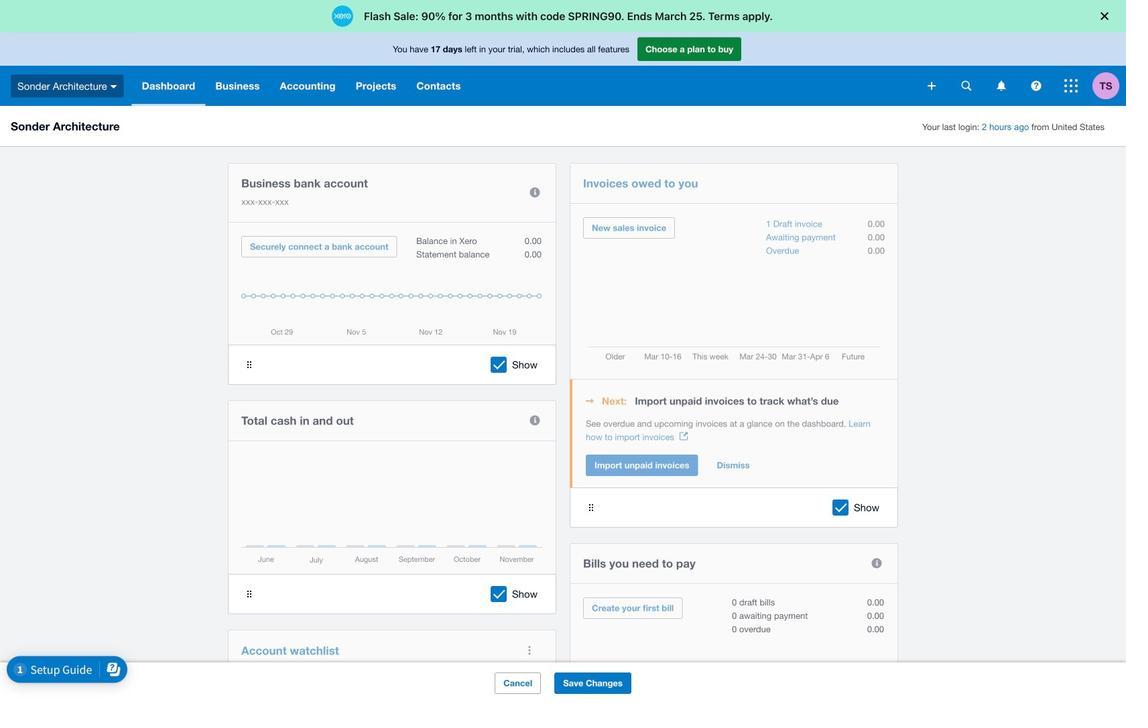 Task type: locate. For each thing, give the bounding box(es) containing it.
1 horizontal spatial svg image
[[998, 81, 1006, 91]]

banner
[[0, 32, 1127, 106]]

svg image
[[998, 81, 1006, 91], [1032, 81, 1042, 91], [110, 85, 117, 88]]

2 horizontal spatial svg image
[[1065, 79, 1079, 93]]

dialog
[[0, 0, 1127, 32]]

svg image
[[1065, 79, 1079, 93], [962, 81, 972, 91], [928, 82, 936, 90]]

0 horizontal spatial svg image
[[928, 82, 936, 90]]



Task type: describe. For each thing, give the bounding box(es) containing it.
panel body document
[[586, 417, 885, 444]]

opens in a new tab image
[[680, 432, 688, 440]]

0 horizontal spatial svg image
[[110, 85, 117, 88]]

1 horizontal spatial svg image
[[962, 81, 972, 91]]

2 horizontal spatial svg image
[[1032, 81, 1042, 91]]



Task type: vqa. For each thing, say whether or not it's contained in the screenshot.
left svg image
yes



